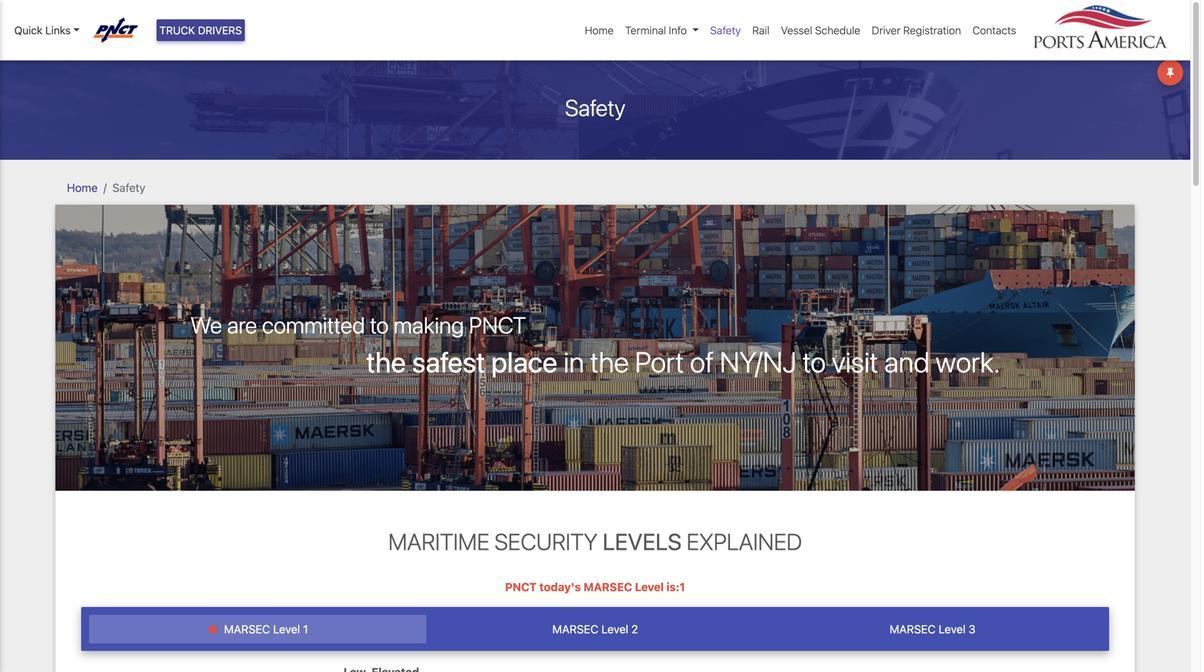 Task type: vqa. For each thing, say whether or not it's contained in the screenshot.
MARSEC Level 3
yes



Task type: describe. For each thing, give the bounding box(es) containing it.
safest
[[412, 345, 485, 379]]

vessel schedule link
[[775, 16, 866, 44]]

of
[[690, 345, 714, 379]]

tab list containing marsec level 1
[[81, 607, 1110, 651]]

marsec for marsec level 3
[[890, 623, 936, 636]]

registration
[[904, 24, 961, 36]]

are
[[227, 311, 257, 339]]

2
[[632, 623, 638, 636]]

ny/nj
[[720, 345, 797, 379]]

marsec level 3 link
[[764, 615, 1102, 644]]

place
[[491, 345, 558, 379]]

quick
[[14, 24, 42, 36]]

level left is:1
[[635, 580, 664, 594]]

0 vertical spatial home
[[585, 24, 614, 36]]

marsec level 2 link
[[427, 615, 764, 644]]

contacts link
[[967, 16, 1022, 44]]

driver registration
[[872, 24, 961, 36]]

making
[[394, 311, 464, 339]]

safety link
[[705, 16, 747, 44]]

and
[[885, 345, 930, 379]]

drivers
[[198, 24, 242, 36]]

maritime
[[388, 528, 490, 555]]

we are committed to making pnct the safest place in the port of ny/nj to visit and work.
[[190, 311, 1000, 379]]

level for marsec level 3
[[939, 623, 966, 636]]

0 horizontal spatial safety
[[112, 181, 145, 195]]

1 horizontal spatial home link
[[579, 16, 620, 44]]

truck drivers link
[[157, 19, 245, 41]]

links
[[45, 24, 71, 36]]

marsec level 1
[[221, 623, 308, 636]]

1 vertical spatial safety
[[565, 94, 626, 121]]

explained
[[687, 528, 802, 555]]

visit
[[832, 345, 878, 379]]

is:1
[[667, 580, 685, 594]]

today's
[[540, 580, 581, 594]]

driver
[[872, 24, 901, 36]]

terminal info
[[625, 24, 687, 36]]



Task type: locate. For each thing, give the bounding box(es) containing it.
schedule
[[815, 24, 861, 36]]

levels
[[603, 528, 682, 555]]

0 vertical spatial home link
[[579, 16, 620, 44]]

the down "making"
[[367, 345, 406, 379]]

0 vertical spatial safety
[[710, 24, 741, 36]]

marsec down today's at the bottom of the page
[[553, 623, 599, 636]]

pnct
[[469, 311, 526, 339], [505, 580, 537, 594]]

home link
[[579, 16, 620, 44], [67, 181, 98, 195]]

contacts
[[973, 24, 1017, 36]]

0 horizontal spatial to
[[370, 311, 389, 339]]

0 horizontal spatial home link
[[67, 181, 98, 195]]

0 vertical spatial to
[[370, 311, 389, 339]]

marsec level 1 link
[[89, 615, 427, 644]]

vessel schedule
[[781, 24, 861, 36]]

marsec up marsec level 2 link
[[584, 580, 633, 594]]

marsec left the "3"
[[890, 623, 936, 636]]

tab list
[[81, 607, 1110, 651]]

home
[[585, 24, 614, 36], [67, 181, 98, 195]]

in
[[564, 345, 584, 379]]

port
[[635, 345, 684, 379]]

quick links
[[14, 24, 71, 36]]

marsec for marsec level 2
[[553, 623, 599, 636]]

safety
[[710, 24, 741, 36], [565, 94, 626, 121], [112, 181, 145, 195]]

1
[[303, 623, 308, 636]]

we
[[190, 311, 222, 339]]

1 vertical spatial to
[[803, 345, 826, 379]]

the right in
[[591, 345, 629, 379]]

pnct inside we are committed to making pnct the safest place in the port of ny/nj to visit and work.
[[469, 311, 526, 339]]

1 vertical spatial home
[[67, 181, 98, 195]]

marsec level 2
[[553, 623, 638, 636]]

marsec level 3
[[890, 623, 976, 636]]

0 vertical spatial pnct
[[469, 311, 526, 339]]

the
[[367, 345, 406, 379], [591, 345, 629, 379]]

1 vertical spatial home link
[[67, 181, 98, 195]]

pnct up place
[[469, 311, 526, 339]]

truck
[[160, 24, 195, 36]]

committed
[[262, 311, 365, 339]]

work.
[[936, 345, 1000, 379]]

pnct left today's at the bottom of the page
[[505, 580, 537, 594]]

rail link
[[747, 16, 775, 44]]

to
[[370, 311, 389, 339], [803, 345, 826, 379]]

rail
[[753, 24, 770, 36]]

2 vertical spatial safety
[[112, 181, 145, 195]]

driver registration link
[[866, 16, 967, 44]]

1 horizontal spatial home
[[585, 24, 614, 36]]

level left 2
[[602, 623, 629, 636]]

1 horizontal spatial to
[[803, 345, 826, 379]]

marsec
[[584, 580, 633, 594], [224, 623, 270, 636], [553, 623, 599, 636], [890, 623, 936, 636]]

level for marsec level 1
[[273, 623, 300, 636]]

3
[[969, 623, 976, 636]]

vessel
[[781, 24, 813, 36]]

2 horizontal spatial safety
[[710, 24, 741, 36]]

maritime security levels explained
[[388, 528, 802, 555]]

to left "making"
[[370, 311, 389, 339]]

to left visit
[[803, 345, 826, 379]]

security
[[495, 528, 598, 555]]

1 horizontal spatial safety
[[565, 94, 626, 121]]

info
[[669, 24, 687, 36]]

marsec left the 1
[[224, 623, 270, 636]]

level for marsec level 2
[[602, 623, 629, 636]]

marsec for marsec level 1
[[224, 623, 270, 636]]

terminal
[[625, 24, 666, 36]]

2 the from the left
[[591, 345, 629, 379]]

pnct today's marsec level is:1
[[505, 580, 685, 594]]

quick links link
[[14, 22, 80, 38]]

level left the 1
[[273, 623, 300, 636]]

0 horizontal spatial home
[[67, 181, 98, 195]]

1 the from the left
[[367, 345, 406, 379]]

truck drivers
[[160, 24, 242, 36]]

0 horizontal spatial the
[[367, 345, 406, 379]]

terminal info link
[[620, 16, 705, 44]]

1 vertical spatial pnct
[[505, 580, 537, 594]]

level left the "3"
[[939, 623, 966, 636]]

level
[[635, 580, 664, 594], [273, 623, 300, 636], [602, 623, 629, 636], [939, 623, 966, 636]]

1 horizontal spatial the
[[591, 345, 629, 379]]



